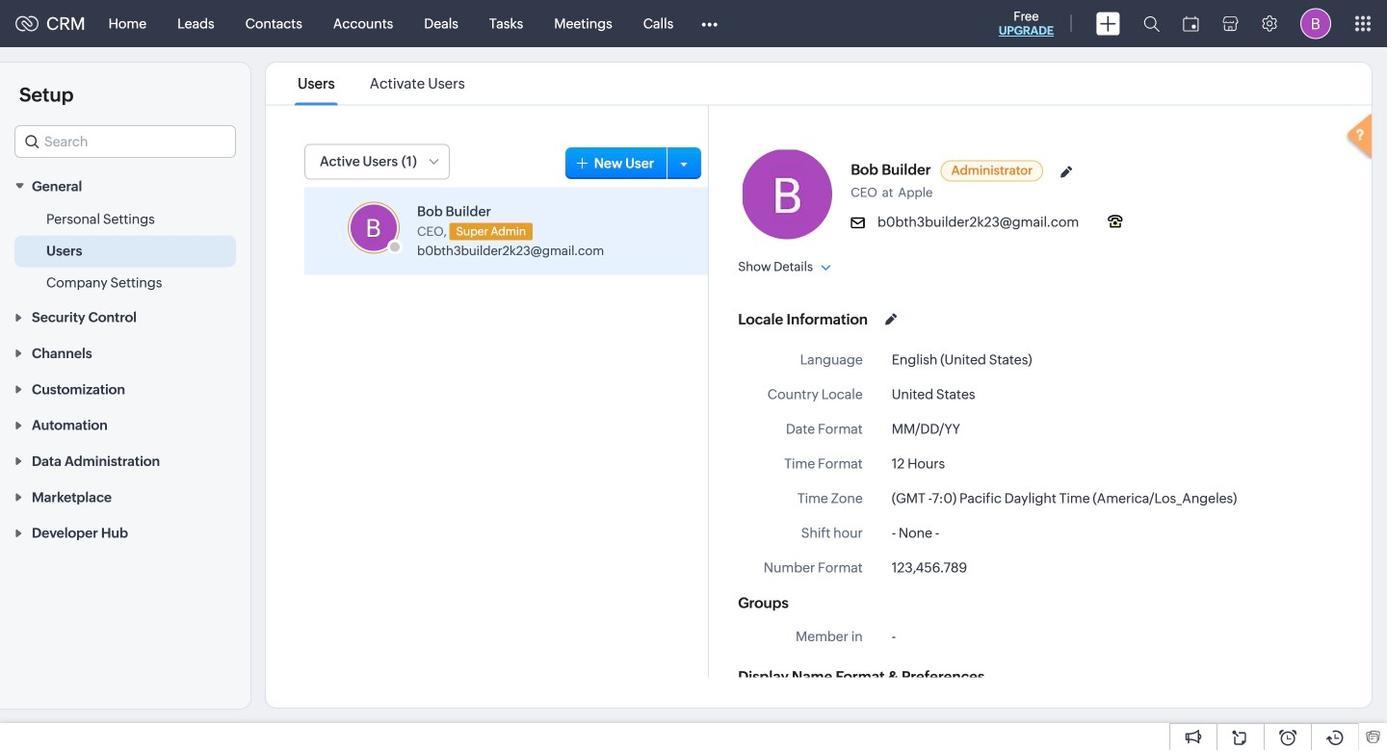 Task type: describe. For each thing, give the bounding box(es) containing it.
create menu element
[[1085, 0, 1132, 47]]

profile image
[[1300, 8, 1331, 39]]

search element
[[1132, 0, 1171, 47]]

profile element
[[1289, 0, 1343, 47]]



Task type: vqa. For each thing, say whether or not it's contained in the screenshot.
"list"
yes



Task type: locate. For each thing, give the bounding box(es) containing it.
Other Modules field
[[689, 8, 730, 39]]

create menu image
[[1096, 12, 1120, 35]]

search image
[[1143, 15, 1160, 32]]

region
[[0, 204, 250, 299]]

list
[[280, 63, 482, 105]]

logo image
[[15, 16, 39, 31]]

Search text field
[[15, 126, 235, 157]]

calendar image
[[1183, 16, 1199, 31]]

None field
[[14, 125, 236, 158]]



